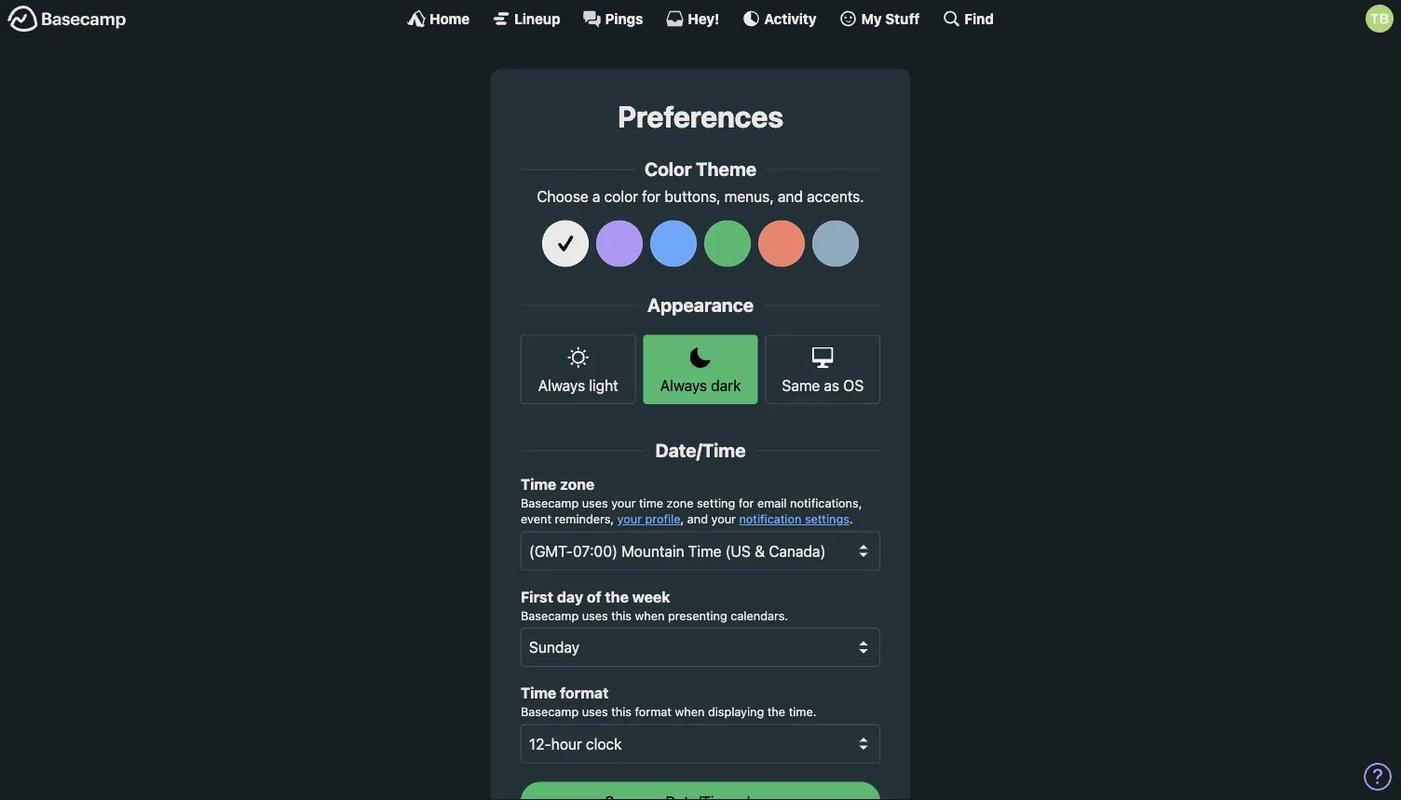 Task type: vqa. For each thing, say whether or not it's contained in the screenshot.
person report icon
no



Task type: locate. For each thing, give the bounding box(es) containing it.
your profile ,             and your notification settings .
[[617, 512, 853, 526]]

1 vertical spatial this
[[611, 705, 632, 719]]

2 vertical spatial uses
[[582, 705, 608, 719]]

3 uses from the top
[[582, 705, 608, 719]]

always light
[[538, 377, 618, 394]]

same as os button
[[765, 335, 880, 404]]

1 horizontal spatial zone
[[667, 496, 693, 510]]

2 always from the left
[[660, 377, 707, 394]]

0 horizontal spatial and
[[687, 512, 708, 526]]

1 horizontal spatial the
[[767, 705, 785, 719]]

0 vertical spatial basecamp
[[521, 496, 579, 510]]

1 vertical spatial when
[[675, 705, 705, 719]]

1 time from the top
[[521, 476, 556, 493]]

my stuff button
[[839, 9, 920, 28]]

0 vertical spatial when
[[635, 608, 665, 622]]

for up your profile ,             and your notification settings .
[[739, 496, 754, 510]]

2 this from the top
[[611, 705, 632, 719]]

2 vertical spatial basecamp
[[521, 705, 579, 719]]

1 vertical spatial the
[[767, 705, 785, 719]]

always left light
[[538, 377, 585, 394]]

0 vertical spatial for
[[642, 187, 661, 205]]

0 vertical spatial the
[[605, 588, 629, 605]]

light
[[589, 377, 618, 394]]

switch accounts image
[[7, 5, 127, 34]]

and
[[778, 187, 803, 205], [687, 512, 708, 526]]

0 horizontal spatial the
[[605, 588, 629, 605]]

zone up reminders,
[[560, 476, 595, 493]]

None submit
[[521, 782, 880, 800]]

when
[[635, 608, 665, 622], [675, 705, 705, 719]]

the right of
[[605, 588, 629, 605]]

notification
[[739, 512, 801, 526]]

1 vertical spatial uses
[[582, 608, 608, 622]]

your left 'time' in the left bottom of the page
[[611, 496, 636, 510]]

theme
[[696, 158, 757, 180]]

zone
[[560, 476, 595, 493], [667, 496, 693, 510]]

tim burton image
[[1366, 5, 1394, 33]]

0 vertical spatial and
[[778, 187, 803, 205]]

always
[[538, 377, 585, 394], [660, 377, 707, 394]]

your down the setting
[[711, 512, 736, 526]]

when down week
[[635, 608, 665, 622]]

2 uses from the top
[[582, 608, 608, 622]]

time for time zone
[[521, 476, 556, 493]]

1 horizontal spatial format
[[635, 705, 672, 719]]

format
[[560, 684, 609, 702], [635, 705, 672, 719]]

1 vertical spatial basecamp
[[521, 608, 579, 622]]

0 horizontal spatial always
[[538, 377, 585, 394]]

your profile link
[[617, 512, 681, 526]]

always left dark
[[660, 377, 707, 394]]

1 always from the left
[[538, 377, 585, 394]]

zone up ,
[[667, 496, 693, 510]]

always for always dark
[[660, 377, 707, 394]]

1 basecamp from the top
[[521, 496, 579, 510]]

as
[[824, 377, 839, 394]]

setting
[[697, 496, 735, 510]]

your
[[611, 496, 636, 510], [617, 512, 642, 526], [711, 512, 736, 526]]

2 time from the top
[[521, 684, 556, 702]]

basecamp
[[521, 496, 579, 510], [521, 608, 579, 622], [521, 705, 579, 719]]

1 this from the top
[[611, 608, 632, 622]]

the
[[605, 588, 629, 605], [767, 705, 785, 719]]

main element
[[0, 0, 1401, 36]]

time for time format basecamp uses this format when displaying the time.
[[521, 684, 556, 702]]

displaying
[[708, 705, 764, 719]]

email
[[757, 496, 787, 510]]

time
[[639, 496, 663, 510]]

1 vertical spatial zone
[[667, 496, 693, 510]]

for
[[642, 187, 661, 205], [739, 496, 754, 510]]

for right color
[[642, 187, 661, 205]]

my stuff
[[861, 10, 920, 27]]

1 uses from the top
[[582, 496, 608, 510]]

and right ,
[[687, 512, 708, 526]]

day
[[557, 588, 583, 605]]

time.
[[789, 705, 816, 719]]

1 vertical spatial for
[[739, 496, 754, 510]]

and right menus,
[[778, 187, 803, 205]]

the inside time format basecamp uses this format when displaying the time.
[[767, 705, 785, 719]]

find
[[964, 10, 994, 27]]

time
[[521, 476, 556, 493], [521, 684, 556, 702]]

lineup link
[[492, 9, 560, 28]]

1 horizontal spatial always
[[660, 377, 707, 394]]

0 vertical spatial this
[[611, 608, 632, 622]]

2 basecamp from the top
[[521, 608, 579, 622]]

uses
[[582, 496, 608, 510], [582, 608, 608, 622], [582, 705, 608, 719]]

this
[[611, 608, 632, 622], [611, 705, 632, 719]]

this inside time format basecamp uses this format when displaying the time.
[[611, 705, 632, 719]]

buttons,
[[665, 187, 721, 205]]

when inside time format basecamp uses this format when displaying the time.
[[675, 705, 705, 719]]

0 horizontal spatial format
[[560, 684, 609, 702]]

0 vertical spatial zone
[[560, 476, 595, 493]]

1 horizontal spatial and
[[778, 187, 803, 205]]

and inside color theme choose a color for buttons, menus, and accents.
[[778, 187, 803, 205]]

1 horizontal spatial for
[[739, 496, 754, 510]]

0 vertical spatial time
[[521, 476, 556, 493]]

0 horizontal spatial for
[[642, 187, 661, 205]]

0 vertical spatial uses
[[582, 496, 608, 510]]

time inside time format basecamp uses this format when displaying the time.
[[521, 684, 556, 702]]

the left the time.
[[767, 705, 785, 719]]

0 vertical spatial format
[[560, 684, 609, 702]]

when left the displaying
[[675, 705, 705, 719]]

uses inside first day of the week basecamp uses this when presenting calendars.
[[582, 608, 608, 622]]

3 basecamp from the top
[[521, 705, 579, 719]]

choose
[[537, 187, 588, 205]]

for inside basecamp uses your time zone setting for email notifications, event reminders,
[[739, 496, 754, 510]]

1 vertical spatial time
[[521, 684, 556, 702]]

activity
[[764, 10, 817, 27]]

always dark
[[660, 377, 741, 394]]

activity link
[[742, 9, 817, 28]]

0 horizontal spatial when
[[635, 608, 665, 622]]

accents.
[[807, 187, 864, 205]]

zone inside basecamp uses your time zone setting for email notifications, event reminders,
[[667, 496, 693, 510]]

1 horizontal spatial when
[[675, 705, 705, 719]]



Task type: describe. For each thing, give the bounding box(es) containing it.
same
[[782, 377, 820, 394]]

of
[[587, 588, 601, 605]]

dark
[[711, 377, 741, 394]]

always light button
[[521, 335, 636, 404]]

appearance
[[647, 294, 754, 316]]

lineup
[[514, 10, 560, 27]]

,
[[681, 512, 684, 526]]

find button
[[942, 9, 994, 28]]

stuff
[[885, 10, 920, 27]]

basecamp inside time format basecamp uses this format when displaying the time.
[[521, 705, 579, 719]]

always for always light
[[538, 377, 585, 394]]

uses inside basecamp uses your time zone setting for email notifications, event reminders,
[[582, 496, 608, 510]]

menus,
[[725, 187, 774, 205]]

uses inside time format basecamp uses this format when displaying the time.
[[582, 705, 608, 719]]

the inside first day of the week basecamp uses this when presenting calendars.
[[605, 588, 629, 605]]

notification settings link
[[739, 512, 849, 526]]

color theme choose a color for buttons, menus, and accents.
[[537, 158, 864, 205]]

os
[[843, 377, 864, 394]]

basecamp inside basecamp uses your time zone setting for email notifications, event reminders,
[[521, 496, 579, 510]]

reminders,
[[555, 512, 614, 526]]

color
[[645, 158, 692, 180]]

your down 'time' in the left bottom of the page
[[617, 512, 642, 526]]

profile
[[645, 512, 681, 526]]

1 vertical spatial format
[[635, 705, 672, 719]]

date/time
[[655, 439, 746, 461]]

for inside color theme choose a color for buttons, menus, and accents.
[[642, 187, 661, 205]]

0 horizontal spatial zone
[[560, 476, 595, 493]]

home
[[430, 10, 470, 27]]

.
[[849, 512, 853, 526]]

first
[[521, 588, 553, 605]]

pings button
[[583, 9, 643, 28]]

this inside first day of the week basecamp uses this when presenting calendars.
[[611, 608, 632, 622]]

presenting
[[668, 608, 727, 622]]

my
[[861, 10, 882, 27]]

time format basecamp uses this format when displaying the time.
[[521, 684, 816, 719]]

settings
[[805, 512, 849, 526]]

pings
[[605, 10, 643, 27]]

time zone
[[521, 476, 595, 493]]

home link
[[407, 9, 470, 28]]

when inside first day of the week basecamp uses this when presenting calendars.
[[635, 608, 665, 622]]

first day of the week basecamp uses this when presenting calendars.
[[521, 588, 788, 622]]

hey! button
[[666, 9, 719, 28]]

hey!
[[688, 10, 719, 27]]

your inside basecamp uses your time zone setting for email notifications, event reminders,
[[611, 496, 636, 510]]

event
[[521, 512, 551, 526]]

basecamp uses your time zone setting for email notifications, event reminders,
[[521, 496, 862, 526]]

basecamp inside first day of the week basecamp uses this when presenting calendars.
[[521, 608, 579, 622]]

preferences
[[618, 99, 783, 134]]

same as os
[[782, 377, 864, 394]]

color
[[604, 187, 638, 205]]

week
[[632, 588, 670, 605]]

calendars.
[[731, 608, 788, 622]]

a
[[592, 187, 600, 205]]

notifications,
[[790, 496, 862, 510]]

1 vertical spatial and
[[687, 512, 708, 526]]

always dark button
[[643, 335, 758, 404]]



